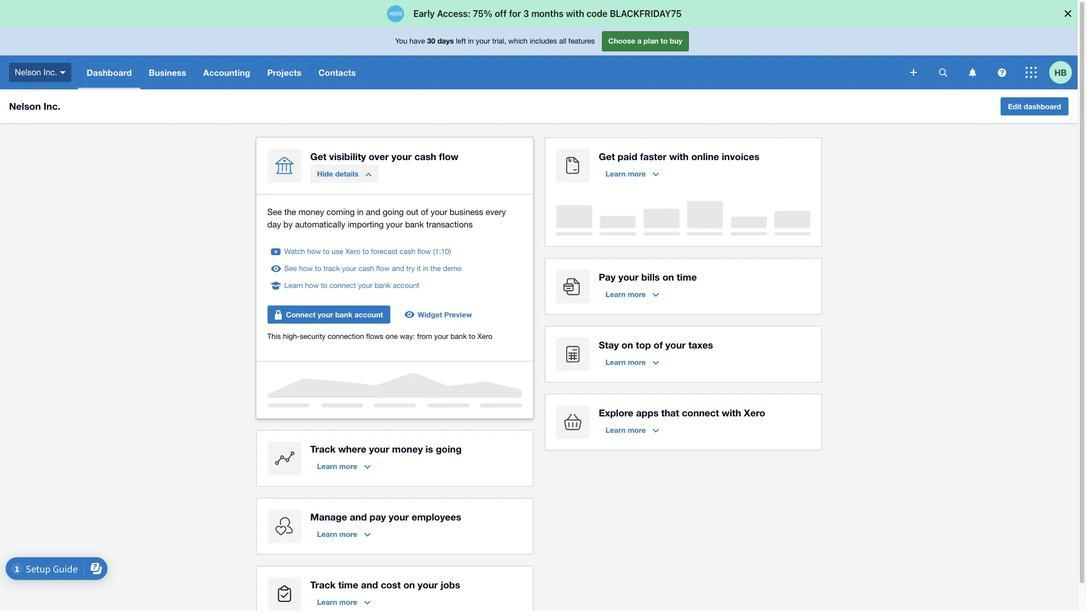 Task type: describe. For each thing, give the bounding box(es) containing it.
dashboard
[[87, 67, 132, 78]]

connect your bank account
[[286, 310, 383, 319]]

learn how to connect your bank account
[[284, 281, 420, 290]]

more for and
[[339, 530, 358, 539]]

flows
[[366, 332, 384, 341]]

how for see
[[299, 264, 313, 273]]

bank down preview
[[451, 332, 467, 341]]

bills
[[642, 271, 660, 283]]

to left use
[[323, 247, 330, 256]]

out
[[406, 207, 419, 217]]

your inside "button"
[[318, 310, 333, 319]]

1 horizontal spatial xero
[[478, 332, 493, 341]]

see for see the money coming in and going out of your business every day by automatically importing your bank transactions
[[267, 207, 282, 217]]

plan
[[644, 36, 659, 45]]

every
[[486, 207, 506, 217]]

learn more for apps
[[606, 426, 646, 435]]

1 horizontal spatial svg image
[[939, 68, 948, 77]]

pay
[[370, 511, 386, 523]]

projects icon image
[[267, 577, 301, 611]]

day
[[267, 220, 281, 229]]

online
[[692, 151, 719, 162]]

taxes
[[689, 339, 713, 351]]

pay
[[599, 271, 616, 283]]

cost
[[381, 579, 401, 591]]

apps
[[636, 407, 659, 419]]

pay your bills on time
[[599, 271, 697, 283]]

track for track time and cost on your jobs
[[310, 579, 336, 591]]

bills icon image
[[556, 269, 590, 303]]

dashboard link
[[78, 55, 140, 89]]

learn for track time and cost on your jobs
[[317, 598, 337, 607]]

get for get paid faster with online invoices
[[599, 151, 615, 162]]

you have 30 days left in your trial, which includes all features
[[395, 36, 595, 45]]

trial,
[[492, 37, 507, 45]]

of inside see the money coming in and going out of your business every day by automatically importing your bank transactions
[[421, 207, 428, 217]]

security
[[300, 332, 326, 341]]

faster
[[640, 151, 667, 162]]

it
[[417, 264, 421, 273]]

more for your
[[628, 290, 646, 299]]

learn inside learn how to connect your bank account link
[[284, 281, 303, 290]]

see how to track your cash flow and try it in the demo
[[284, 264, 462, 273]]

preview
[[444, 310, 472, 319]]

visibility
[[329, 151, 366, 162]]

accounting
[[203, 67, 250, 78]]

30
[[427, 36, 436, 45]]

this
[[267, 332, 281, 341]]

and inside "link"
[[392, 264, 404, 273]]

in inside see the money coming in and going out of your business every day by automatically importing your bank transactions
[[357, 207, 364, 217]]

the inside see the money coming in and going out of your business every day by automatically importing your bank transactions
[[284, 207, 296, 217]]

one
[[386, 332, 398, 341]]

watch how to use xero to forecast cash flow (1:10)
[[284, 247, 451, 256]]

contacts
[[319, 67, 356, 78]]

0 vertical spatial time
[[677, 271, 697, 283]]

you
[[395, 37, 408, 45]]

business button
[[140, 55, 195, 89]]

learn for stay on top of your taxes
[[606, 358, 626, 367]]

a
[[638, 36, 642, 45]]

stay
[[599, 339, 619, 351]]

more for apps
[[628, 426, 646, 435]]

employees
[[412, 511, 462, 523]]

features
[[569, 37, 595, 45]]

how for watch
[[307, 247, 321, 256]]

1 vertical spatial going
[[436, 443, 462, 455]]

automatically
[[295, 220, 346, 229]]

manage
[[310, 511, 347, 523]]

invoices preview bar graph image
[[556, 201, 811, 235]]

this high-security connection flows one way: from your bank to xero
[[267, 332, 493, 341]]

widget preview
[[418, 310, 472, 319]]

in inside "link"
[[423, 264, 429, 273]]

bank inside see the money coming in and going out of your business every day by automatically importing your bank transactions
[[405, 220, 424, 229]]

get visibility over your cash flow
[[310, 151, 459, 162]]

watch
[[284, 247, 305, 256]]

(1:10)
[[433, 247, 451, 256]]

widget
[[418, 310, 442, 319]]

from
[[417, 332, 432, 341]]

hide
[[317, 169, 333, 178]]

1 vertical spatial nelson
[[9, 100, 41, 112]]

1 vertical spatial of
[[654, 339, 663, 351]]

banking preview line graph image
[[267, 373, 522, 407]]

business
[[149, 67, 186, 78]]

0 vertical spatial on
[[663, 271, 674, 283]]

use
[[332, 247, 344, 256]]

to inside see how to track your cash flow and try it in the demo "link"
[[315, 264, 322, 273]]

employees icon image
[[267, 509, 301, 543]]

learn more button for on
[[599, 353, 666, 371]]

nelson inc. button
[[0, 55, 78, 89]]

0 horizontal spatial xero
[[346, 247, 361, 256]]

hb
[[1055, 67, 1067, 77]]

dashboard
[[1024, 102, 1062, 111]]

learn more for your
[[606, 290, 646, 299]]

1 vertical spatial nelson inc.
[[9, 100, 60, 112]]

days
[[438, 36, 454, 45]]

connect your bank account button
[[267, 306, 391, 324]]

flow inside see how to track your cash flow and try it in the demo "link"
[[376, 264, 390, 273]]

widget preview button
[[400, 306, 479, 324]]

going inside see the money coming in and going out of your business every day by automatically importing your bank transactions
[[383, 207, 404, 217]]

where
[[338, 443, 367, 455]]

includes
[[530, 37, 557, 45]]

learn more for where
[[317, 462, 358, 471]]

see the money coming in and going out of your business every day by automatically importing your bank transactions
[[267, 207, 506, 229]]

track where your money is going
[[310, 443, 462, 455]]

nelson inc. inside nelson inc. popup button
[[15, 67, 57, 77]]

is
[[426, 443, 433, 455]]

learn more for paid
[[606, 169, 646, 178]]



Task type: locate. For each thing, give the bounding box(es) containing it.
choose
[[609, 36, 636, 45]]

learn for manage and pay your employees
[[317, 530, 337, 539]]

track time and cost on your jobs
[[310, 579, 460, 591]]

1 vertical spatial cash
[[400, 247, 415, 256]]

hide details
[[317, 169, 359, 178]]

your inside you have 30 days left in your trial, which includes all features
[[476, 37, 490, 45]]

0 horizontal spatial svg image
[[911, 69, 917, 76]]

cash inside "link"
[[359, 264, 374, 273]]

navigation
[[78, 55, 903, 89]]

learn more for on
[[606, 358, 646, 367]]

learn more button down 'paid'
[[599, 165, 666, 183]]

0 vertical spatial nelson
[[15, 67, 41, 77]]

0 horizontal spatial flow
[[376, 264, 390, 273]]

cash right over at the top left of page
[[415, 151, 437, 162]]

on left top
[[622, 339, 633, 351]]

learn more button for time
[[310, 593, 377, 611]]

more down track time and cost on your jobs
[[339, 598, 358, 607]]

1 horizontal spatial the
[[431, 264, 441, 273]]

the up by
[[284, 207, 296, 217]]

banner
[[0, 27, 1078, 89]]

0 horizontal spatial money
[[299, 207, 324, 217]]

inc. inside popup button
[[43, 67, 57, 77]]

more down top
[[628, 358, 646, 367]]

2 horizontal spatial flow
[[439, 151, 459, 162]]

importing
[[348, 220, 384, 229]]

0 horizontal spatial of
[[421, 207, 428, 217]]

learn more down track time and cost on your jobs
[[317, 598, 358, 607]]

learn more down pay
[[606, 290, 646, 299]]

with
[[670, 151, 689, 162], [722, 407, 742, 419]]

0 horizontal spatial with
[[670, 151, 689, 162]]

navigation containing dashboard
[[78, 55, 903, 89]]

2 vertical spatial on
[[404, 579, 415, 591]]

learn more button down top
[[599, 353, 666, 371]]

0 vertical spatial the
[[284, 207, 296, 217]]

bank inside connect your bank account "button"
[[335, 310, 353, 319]]

and left pay
[[350, 511, 367, 523]]

details
[[335, 169, 359, 178]]

account inside "button"
[[355, 310, 383, 319]]

over
[[369, 151, 389, 162]]

cash down "watch how to use xero to forecast cash flow (1:10)" link
[[359, 264, 374, 273]]

0 horizontal spatial time
[[338, 579, 359, 591]]

learn for get paid faster with online invoices
[[606, 169, 626, 178]]

choose a plan to buy
[[609, 36, 683, 45]]

bank inside learn how to connect your bank account link
[[375, 281, 391, 290]]

edit dashboard
[[1008, 102, 1062, 111]]

and up importing
[[366, 207, 380, 217]]

to left the buy at the top of page
[[661, 36, 668, 45]]

learn more button for paid
[[599, 165, 666, 183]]

cash up 'try'
[[400, 247, 415, 256]]

more for time
[[339, 598, 358, 607]]

0 vertical spatial in
[[468, 37, 474, 45]]

money left is
[[392, 443, 423, 455]]

going left out
[[383, 207, 404, 217]]

2 track from the top
[[310, 579, 336, 591]]

1 horizontal spatial time
[[677, 271, 697, 283]]

and
[[366, 207, 380, 217], [392, 264, 404, 273], [350, 511, 367, 523], [361, 579, 378, 591]]

on
[[663, 271, 674, 283], [622, 339, 633, 351], [404, 579, 415, 591]]

add-ons icon image
[[556, 405, 590, 439]]

more for paid
[[628, 169, 646, 178]]

forecast
[[371, 247, 398, 256]]

demo
[[443, 264, 462, 273]]

time right bills
[[677, 271, 697, 283]]

dialog
[[0, 0, 1087, 27]]

banner containing hb
[[0, 27, 1078, 89]]

learn down the manage
[[317, 530, 337, 539]]

inc.
[[43, 67, 57, 77], [44, 100, 60, 112]]

account up the flows
[[355, 310, 383, 319]]

1 horizontal spatial on
[[622, 339, 633, 351]]

track for track where your money is going
[[310, 443, 336, 455]]

contacts button
[[310, 55, 365, 89]]

of right top
[[654, 339, 663, 351]]

learn more button down track time and cost on your jobs
[[310, 593, 377, 611]]

0 vertical spatial cash
[[415, 151, 437, 162]]

get left 'paid'
[[599, 151, 615, 162]]

0 horizontal spatial going
[[383, 207, 404, 217]]

2 get from the left
[[599, 151, 615, 162]]

track
[[324, 264, 340, 273]]

connect for your
[[330, 281, 356, 290]]

accounting button
[[195, 55, 259, 89]]

money up automatically on the top left of the page
[[299, 207, 324, 217]]

top
[[636, 339, 651, 351]]

the inside "link"
[[431, 264, 441, 273]]

more for where
[[339, 462, 358, 471]]

see up day
[[267, 207, 282, 217]]

1 horizontal spatial svg image
[[969, 68, 977, 77]]

track money icon image
[[267, 441, 301, 475]]

your
[[476, 37, 490, 45], [392, 151, 412, 162], [431, 207, 447, 217], [386, 220, 403, 229], [342, 264, 357, 273], [619, 271, 639, 283], [358, 281, 373, 290], [318, 310, 333, 319], [434, 332, 449, 341], [666, 339, 686, 351], [369, 443, 390, 455], [389, 511, 409, 523], [418, 579, 438, 591]]

2 horizontal spatial svg image
[[998, 68, 1007, 77]]

2 vertical spatial cash
[[359, 264, 374, 273]]

1 vertical spatial connect
[[682, 407, 720, 419]]

and inside see the money coming in and going out of your business every day by automatically importing your bank transactions
[[366, 207, 380, 217]]

2 vertical spatial in
[[423, 264, 429, 273]]

transactions
[[426, 220, 473, 229]]

get paid faster with online invoices
[[599, 151, 760, 162]]

connect down track
[[330, 281, 356, 290]]

2 horizontal spatial xero
[[744, 407, 766, 419]]

paid
[[618, 151, 638, 162]]

how up 'connect'
[[305, 281, 319, 290]]

0 vertical spatial track
[[310, 443, 336, 455]]

how right the watch
[[307, 247, 321, 256]]

see inside see the money coming in and going out of your business every day by automatically importing your bank transactions
[[267, 207, 282, 217]]

0 horizontal spatial get
[[310, 151, 327, 162]]

1 horizontal spatial with
[[722, 407, 742, 419]]

1 vertical spatial the
[[431, 264, 441, 273]]

0 horizontal spatial in
[[357, 207, 364, 217]]

banking icon image
[[267, 149, 301, 183]]

your inside "link"
[[342, 264, 357, 273]]

connect
[[286, 310, 316, 319]]

more down 'pay your bills on time'
[[628, 290, 646, 299]]

money
[[299, 207, 324, 217], [392, 443, 423, 455]]

0 vertical spatial going
[[383, 207, 404, 217]]

0 horizontal spatial the
[[284, 207, 296, 217]]

to left track
[[315, 264, 322, 273]]

edit
[[1008, 102, 1022, 111]]

more down where
[[339, 462, 358, 471]]

flow inside "watch how to use xero to forecast cash flow (1:10)" link
[[418, 247, 431, 256]]

get for get visibility over your cash flow
[[310, 151, 327, 162]]

1 horizontal spatial flow
[[418, 247, 431, 256]]

to up see how to track your cash flow and try it in the demo
[[363, 247, 369, 256]]

connect
[[330, 281, 356, 290], [682, 407, 720, 419]]

have
[[410, 37, 425, 45]]

learn for track where your money is going
[[317, 462, 337, 471]]

0 horizontal spatial svg image
[[60, 71, 66, 74]]

to inside learn how to connect your bank account link
[[321, 281, 328, 290]]

learn right "projects icon"
[[317, 598, 337, 607]]

1 horizontal spatial of
[[654, 339, 663, 351]]

jobs
[[441, 579, 460, 591]]

to
[[661, 36, 668, 45], [323, 247, 330, 256], [363, 247, 369, 256], [315, 264, 322, 273], [321, 281, 328, 290], [469, 332, 476, 341]]

all
[[559, 37, 567, 45]]

coming
[[327, 207, 355, 217]]

0 vertical spatial with
[[670, 151, 689, 162]]

0 vertical spatial account
[[393, 281, 420, 290]]

going
[[383, 207, 404, 217], [436, 443, 462, 455]]

the left demo on the top
[[431, 264, 441, 273]]

1 vertical spatial track
[[310, 579, 336, 591]]

to down preview
[[469, 332, 476, 341]]

edit dashboard button
[[1001, 97, 1069, 115]]

by
[[284, 220, 293, 229]]

account
[[393, 281, 420, 290], [355, 310, 383, 319]]

projects
[[267, 67, 302, 78]]

track left where
[[310, 443, 336, 455]]

left
[[456, 37, 466, 45]]

learn more button for your
[[599, 285, 666, 303]]

how
[[307, 247, 321, 256], [299, 264, 313, 273], [305, 281, 319, 290]]

bank down out
[[405, 220, 424, 229]]

learn for pay your bills on time
[[606, 290, 626, 299]]

0 vertical spatial how
[[307, 247, 321, 256]]

on right cost
[[404, 579, 415, 591]]

invoices icon image
[[556, 149, 590, 183]]

in right it on the top left
[[423, 264, 429, 273]]

hide details button
[[310, 165, 378, 183]]

learn down pay
[[606, 290, 626, 299]]

learn more button down where
[[310, 457, 377, 475]]

0 horizontal spatial connect
[[330, 281, 356, 290]]

connect for with
[[682, 407, 720, 419]]

of right out
[[421, 207, 428, 217]]

nelson inside popup button
[[15, 67, 41, 77]]

more down the manage
[[339, 530, 358, 539]]

learn more button down the manage
[[310, 525, 377, 543]]

more down 'paid'
[[628, 169, 646, 178]]

learn more button for apps
[[599, 421, 666, 439]]

in up importing
[[357, 207, 364, 217]]

learn down explore
[[606, 426, 626, 435]]

svg image
[[1026, 67, 1037, 78], [969, 68, 977, 77], [911, 69, 917, 76]]

1 track from the top
[[310, 443, 336, 455]]

see for see how to track your cash flow and try it in the demo
[[284, 264, 297, 273]]

try
[[406, 264, 415, 273]]

flow
[[439, 151, 459, 162], [418, 247, 431, 256], [376, 264, 390, 273]]

connection
[[328, 332, 364, 341]]

1 vertical spatial money
[[392, 443, 423, 455]]

0 vertical spatial money
[[299, 207, 324, 217]]

the
[[284, 207, 296, 217], [431, 264, 441, 273]]

svg image
[[939, 68, 948, 77], [998, 68, 1007, 77], [60, 71, 66, 74]]

1 horizontal spatial money
[[392, 443, 423, 455]]

2 vertical spatial how
[[305, 281, 319, 290]]

1 vertical spatial on
[[622, 339, 633, 351]]

in
[[468, 37, 474, 45], [357, 207, 364, 217], [423, 264, 429, 273]]

in inside you have 30 days left in your trial, which includes all features
[[468, 37, 474, 45]]

learn more down explore
[[606, 426, 646, 435]]

way:
[[400, 332, 415, 341]]

track right "projects icon"
[[310, 579, 336, 591]]

learn more for and
[[317, 530, 358, 539]]

1 vertical spatial see
[[284, 264, 297, 273]]

learn more button for where
[[310, 457, 377, 475]]

to down track
[[321, 281, 328, 290]]

high-
[[283, 332, 300, 341]]

and left 'try'
[[392, 264, 404, 273]]

bank up connection
[[335, 310, 353, 319]]

0 horizontal spatial see
[[267, 207, 282, 217]]

1 get from the left
[[310, 151, 327, 162]]

0 vertical spatial of
[[421, 207, 428, 217]]

explore apps that connect with xero
[[599, 407, 766, 419]]

money inside see the money coming in and going out of your business every day by automatically importing your bank transactions
[[299, 207, 324, 217]]

1 horizontal spatial get
[[599, 151, 615, 162]]

and left cost
[[361, 579, 378, 591]]

1 vertical spatial inc.
[[44, 100, 60, 112]]

learn more button
[[599, 165, 666, 183], [599, 285, 666, 303], [599, 353, 666, 371], [599, 421, 666, 439], [310, 457, 377, 475], [310, 525, 377, 543], [310, 593, 377, 611]]

connect right that
[[682, 407, 720, 419]]

1 vertical spatial flow
[[418, 247, 431, 256]]

learn right track money icon
[[317, 462, 337, 471]]

svg image inside nelson inc. popup button
[[60, 71, 66, 74]]

1 horizontal spatial in
[[423, 264, 429, 273]]

in right left
[[468, 37, 474, 45]]

account down 'try'
[[393, 281, 420, 290]]

1 vertical spatial xero
[[478, 332, 493, 341]]

more
[[628, 169, 646, 178], [628, 290, 646, 299], [628, 358, 646, 367], [628, 426, 646, 435], [339, 462, 358, 471], [339, 530, 358, 539], [339, 598, 358, 607]]

learn for explore apps that connect with xero
[[606, 426, 626, 435]]

0 vertical spatial inc.
[[43, 67, 57, 77]]

1 horizontal spatial going
[[436, 443, 462, 455]]

1 vertical spatial how
[[299, 264, 313, 273]]

how down the watch
[[299, 264, 313, 273]]

1 vertical spatial with
[[722, 407, 742, 419]]

buy
[[670, 36, 683, 45]]

2 vertical spatial flow
[[376, 264, 390, 273]]

learn more down stay
[[606, 358, 646, 367]]

manage and pay your employees
[[310, 511, 462, 523]]

1 horizontal spatial connect
[[682, 407, 720, 419]]

0 vertical spatial flow
[[439, 151, 459, 162]]

invoices
[[722, 151, 760, 162]]

1 horizontal spatial account
[[393, 281, 420, 290]]

track
[[310, 443, 336, 455], [310, 579, 336, 591]]

0 horizontal spatial account
[[355, 310, 383, 319]]

see inside "link"
[[284, 264, 297, 273]]

learn more for time
[[317, 598, 358, 607]]

business
[[450, 207, 483, 217]]

taxes icon image
[[556, 337, 590, 371]]

2 horizontal spatial svg image
[[1026, 67, 1037, 78]]

2 horizontal spatial in
[[468, 37, 474, 45]]

0 vertical spatial see
[[267, 207, 282, 217]]

nelson inc.
[[15, 67, 57, 77], [9, 100, 60, 112]]

learn more
[[606, 169, 646, 178], [606, 290, 646, 299], [606, 358, 646, 367], [606, 426, 646, 435], [317, 462, 358, 471], [317, 530, 358, 539], [317, 598, 358, 607]]

learn
[[606, 169, 626, 178], [284, 281, 303, 290], [606, 290, 626, 299], [606, 358, 626, 367], [606, 426, 626, 435], [317, 462, 337, 471], [317, 530, 337, 539], [317, 598, 337, 607]]

learn more button down the apps
[[599, 421, 666, 439]]

learn down stay
[[606, 358, 626, 367]]

learn more button for and
[[310, 525, 377, 543]]

learn how to connect your bank account link
[[284, 280, 420, 291]]

that
[[662, 407, 680, 419]]

bank down see how to track your cash flow and try it in the demo "link"
[[375, 281, 391, 290]]

how for learn
[[305, 281, 319, 290]]

0 vertical spatial xero
[[346, 247, 361, 256]]

2 vertical spatial xero
[[744, 407, 766, 419]]

learn up 'connect'
[[284, 281, 303, 290]]

learn more down 'paid'
[[606, 169, 646, 178]]

0 vertical spatial connect
[[330, 281, 356, 290]]

learn more button down 'pay your bills on time'
[[599, 285, 666, 303]]

2 horizontal spatial on
[[663, 271, 674, 283]]

going right is
[[436, 443, 462, 455]]

on right bills
[[663, 271, 674, 283]]

of
[[421, 207, 428, 217], [654, 339, 663, 351]]

1 vertical spatial account
[[355, 310, 383, 319]]

see down the watch
[[284, 264, 297, 273]]

more for on
[[628, 358, 646, 367]]

1 vertical spatial in
[[357, 207, 364, 217]]

1 vertical spatial time
[[338, 579, 359, 591]]

time left cost
[[338, 579, 359, 591]]

learn more down where
[[317, 462, 358, 471]]

hb button
[[1050, 55, 1078, 89]]

how inside "link"
[[299, 264, 313, 273]]

1 horizontal spatial see
[[284, 264, 297, 273]]

which
[[509, 37, 528, 45]]

bank
[[405, 220, 424, 229], [375, 281, 391, 290], [335, 310, 353, 319], [451, 332, 467, 341]]

learn down 'paid'
[[606, 169, 626, 178]]

more down the apps
[[628, 426, 646, 435]]

get up "hide"
[[310, 151, 327, 162]]

explore
[[599, 407, 634, 419]]

learn more down the manage
[[317, 530, 358, 539]]

0 horizontal spatial on
[[404, 579, 415, 591]]

0 vertical spatial nelson inc.
[[15, 67, 57, 77]]



Task type: vqa. For each thing, say whether or not it's contained in the screenshot.
GROUP inside the popup button
no



